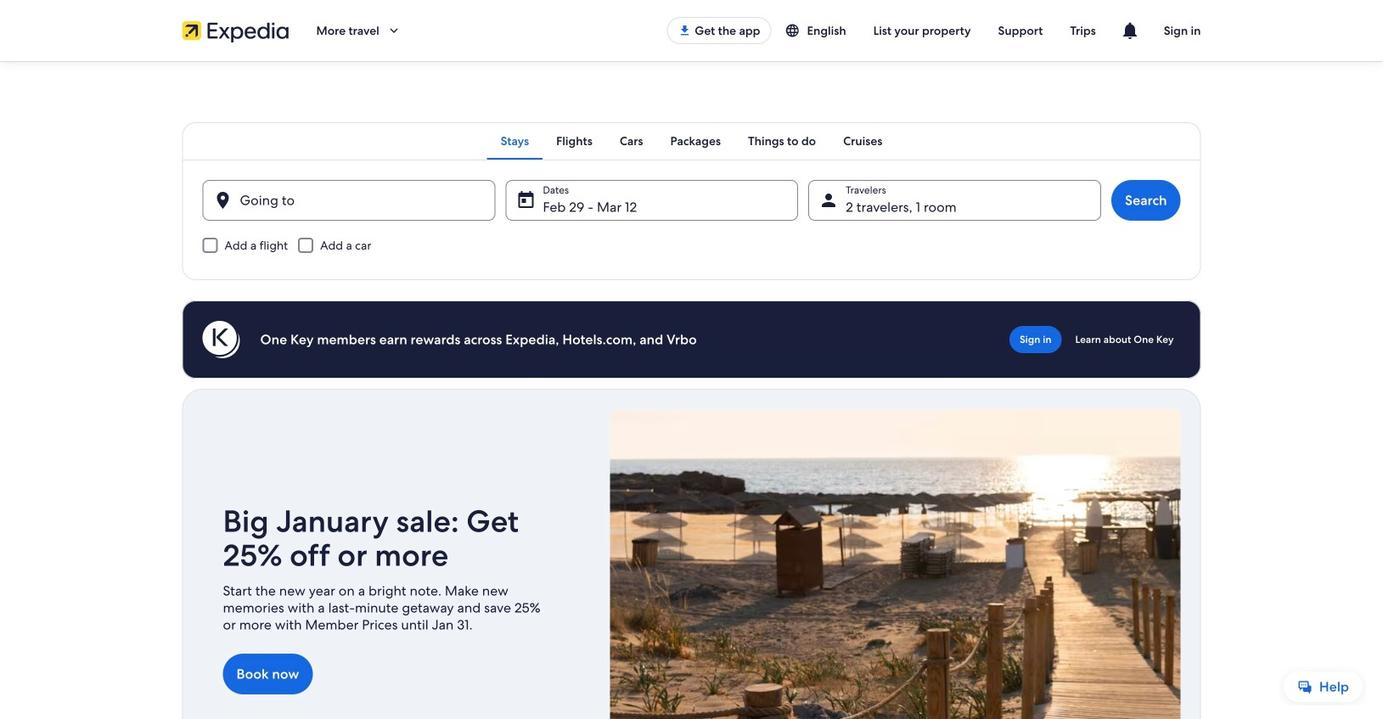 Task type: vqa. For each thing, say whether or not it's contained in the screenshot.
Previous month image
no



Task type: describe. For each thing, give the bounding box(es) containing it.
more travel image
[[386, 23, 402, 38]]

communication center icon image
[[1120, 20, 1141, 41]]



Task type: locate. For each thing, give the bounding box(es) containing it.
small image
[[785, 23, 807, 38]]

expedia logo image
[[182, 19, 289, 42]]

main content
[[0, 61, 1384, 719]]

download the app button image
[[678, 24, 692, 37]]

tab list
[[182, 122, 1202, 160]]



